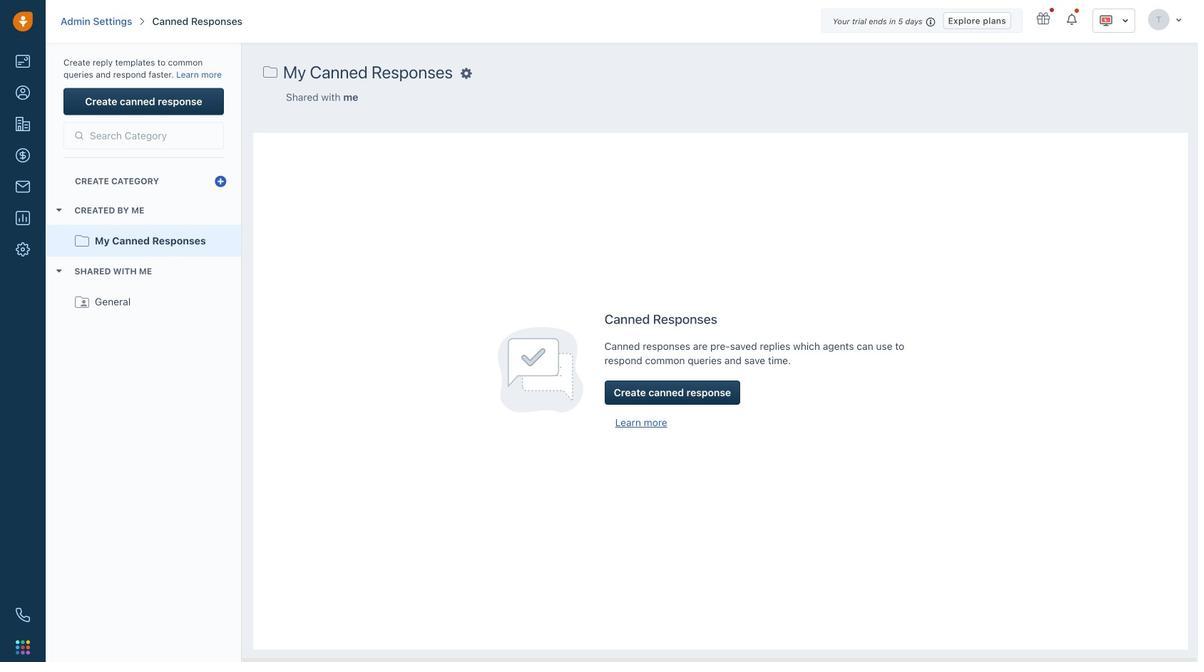 Task type: vqa. For each thing, say whether or not it's contained in the screenshot.
second caret right image from the bottom of the page
yes



Task type: locate. For each thing, give the bounding box(es) containing it.
1 vertical spatial caret right image
[[55, 270, 64, 273]]

cog image
[[461, 68, 472, 79]]

0 horizontal spatial ic_arrow_down image
[[1122, 16, 1129, 26]]

crs_personal image
[[75, 231, 89, 251]]

Search Category text field
[[84, 123, 213, 149]]

2 caret right image from the top
[[55, 270, 64, 273]]

missing translation "unavailable" for locale "en-us" image
[[1099, 14, 1114, 28]]

caret right image
[[55, 209, 64, 212], [55, 270, 64, 273]]

crs_shared image
[[75, 292, 89, 312]]

0 vertical spatial caret right image
[[55, 209, 64, 212]]

ic_arrow_down image
[[1122, 16, 1129, 26], [1176, 16, 1183, 24]]

create category image
[[215, 175, 226, 188]]

1 caret right image from the top
[[55, 209, 64, 212]]



Task type: describe. For each thing, give the bounding box(es) containing it.
ic_info_icon image
[[926, 16, 936, 28]]

crs_personal image
[[263, 62, 278, 82]]

freshworks switcher image
[[16, 641, 30, 655]]

phone image
[[16, 609, 30, 623]]

1 horizontal spatial ic_arrow_down image
[[1176, 16, 1183, 24]]

bell regular image
[[1067, 12, 1079, 26]]

phone element
[[9, 601, 37, 630]]

ic_search image
[[74, 129, 84, 143]]



